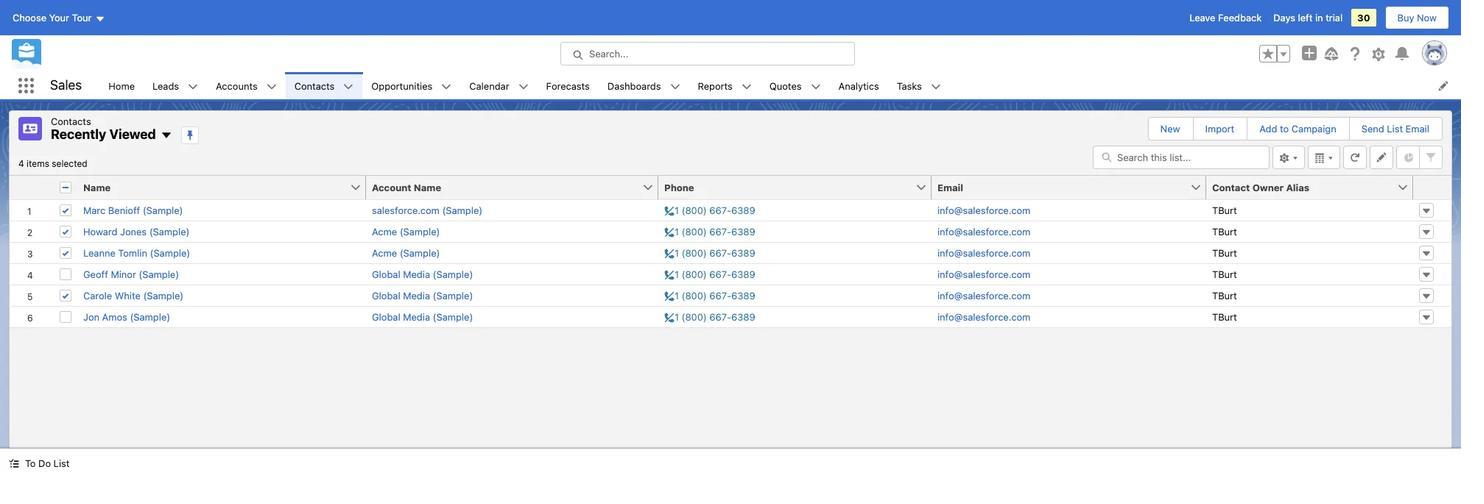 Task type: vqa. For each thing, say whether or not it's contained in the screenshot.
text default icon within the Quotes list item
yes



Task type: locate. For each thing, give the bounding box(es) containing it.
send list email button
[[1350, 118, 1441, 140]]

text default image for reports
[[741, 82, 752, 92]]

1 vertical spatial acme
[[372, 247, 397, 259]]

text default image right the calendar
[[518, 82, 528, 92]]

leave feedback link
[[1190, 12, 1262, 24]]

1 acme (sample) link from the top
[[372, 226, 440, 238]]

2 acme (sample) link from the top
[[372, 247, 440, 259]]

0 vertical spatial acme (sample)
[[372, 226, 440, 238]]

jon amos (sample)
[[83, 311, 170, 323]]

0 vertical spatial media
[[403, 268, 430, 280]]

media for carole white (sample)
[[403, 290, 430, 302]]

1 horizontal spatial contacts
[[294, 80, 335, 92]]

name
[[83, 182, 111, 193], [414, 182, 441, 193]]

phone element
[[658, 176, 940, 200]]

list
[[100, 72, 1461, 99]]

contact owner alias
[[1212, 182, 1310, 193]]

1 info@salesforce.com from the top
[[938, 204, 1031, 216]]

1 global media (sample) from the top
[[372, 268, 473, 280]]

text default image inside dashboards list item
[[670, 82, 680, 92]]

5 info@salesforce.com from the top
[[938, 290, 1031, 302]]

account name
[[372, 182, 441, 193]]

(sample) for geoff minor (sample) link
[[139, 268, 179, 280]]

1 acme from the top
[[372, 226, 397, 238]]

3 global media (sample) link from the top
[[372, 311, 473, 323]]

2 vertical spatial global
[[372, 311, 400, 323]]

click to dial disabled image for howard jones (sample)
[[664, 226, 756, 238]]

info@salesforce.com link for jon amos (sample)
[[938, 311, 1031, 323]]

tasks
[[897, 80, 922, 92]]

2 vertical spatial global media (sample)
[[372, 311, 473, 323]]

contacts image
[[18, 117, 42, 141]]

carole white (sample)
[[83, 290, 184, 302]]

1 media from the top
[[403, 268, 430, 280]]

text default image inside calendar list item
[[518, 82, 528, 92]]

account
[[372, 182, 411, 193]]

1 horizontal spatial name
[[414, 182, 441, 193]]

list inside "send list email" button
[[1387, 123, 1403, 135]]

acme (sample)
[[372, 226, 440, 238], [372, 247, 440, 259]]

info@salesforce.com link
[[938, 204, 1031, 216], [938, 226, 1031, 238], [938, 247, 1031, 259], [938, 268, 1031, 280], [938, 290, 1031, 302], [938, 311, 1031, 323]]

2 info@salesforce.com from the top
[[938, 226, 1031, 238]]

acme (sample) link for leanne tomlin (sample)
[[372, 247, 440, 259]]

2 text default image from the left
[[518, 82, 528, 92]]

text default image
[[441, 82, 452, 92], [518, 82, 528, 92]]

global for geoff minor (sample)
[[372, 268, 400, 280]]

display as table image
[[1308, 145, 1340, 169]]

acme for howard jones (sample)
[[372, 226, 397, 238]]

0 vertical spatial email
[[1406, 123, 1430, 135]]

0 horizontal spatial name
[[83, 182, 111, 193]]

accounts
[[216, 80, 258, 92]]

1 global from the top
[[372, 268, 400, 280]]

4 info@salesforce.com link from the top
[[938, 268, 1031, 280]]

text default image for accounts
[[266, 82, 277, 92]]

text default image right quotes
[[811, 82, 821, 92]]

benioff
[[108, 204, 140, 216]]

(sample)
[[143, 204, 183, 216], [442, 204, 483, 216], [149, 226, 190, 238], [400, 226, 440, 238], [150, 247, 190, 259], [400, 247, 440, 259], [139, 268, 179, 280], [433, 268, 473, 280], [143, 290, 184, 302], [433, 290, 473, 302], [130, 311, 170, 323], [433, 311, 473, 323]]

tburt for marc benioff (sample)
[[1212, 204, 1237, 216]]

action image
[[1413, 176, 1452, 199]]

acme
[[372, 226, 397, 238], [372, 247, 397, 259]]

buy now
[[1397, 12, 1437, 24]]

0 vertical spatial global
[[372, 268, 400, 280]]

2 tburt from the top
[[1212, 226, 1237, 238]]

list view controls image
[[1273, 145, 1305, 169]]

3 media from the top
[[403, 311, 430, 323]]

campaign
[[1292, 123, 1337, 135]]

media for jon amos (sample)
[[403, 311, 430, 323]]

4 info@salesforce.com from the top
[[938, 268, 1031, 280]]

2 global media (sample) link from the top
[[372, 290, 473, 302]]

3 global from the top
[[372, 311, 400, 323]]

text default image inside the opportunities list item
[[441, 82, 452, 92]]

geoff minor (sample) link
[[83, 268, 179, 280]]

0 horizontal spatial text default image
[[441, 82, 452, 92]]

choose your tour
[[13, 12, 92, 24]]

reports list item
[[689, 72, 761, 99]]

text default image
[[188, 82, 198, 92], [266, 82, 277, 92], [343, 82, 354, 92], [670, 82, 680, 92], [741, 82, 752, 92], [811, 82, 821, 92], [931, 82, 941, 92], [160, 130, 172, 142], [9, 459, 19, 469]]

0 horizontal spatial list
[[53, 458, 70, 470]]

(sample) for global media (sample) link for carole white (sample)
[[433, 290, 473, 302]]

info@salesforce.com link for carole white (sample)
[[938, 290, 1031, 302]]

1 horizontal spatial text default image
[[518, 82, 528, 92]]

click to dial disabled image for jon amos (sample)
[[664, 311, 756, 323]]

search...
[[589, 48, 629, 60]]

contacts
[[294, 80, 335, 92], [51, 116, 91, 127]]

3 global media (sample) from the top
[[372, 311, 473, 323]]

click to dial disabled image for geoff minor (sample)
[[664, 268, 756, 280]]

howard jones (sample) link
[[83, 226, 190, 238]]

4 click to dial disabled image from the top
[[664, 268, 756, 280]]

to
[[1280, 123, 1289, 135]]

add to campaign button
[[1248, 118, 1348, 140]]

text default image for tasks
[[931, 82, 941, 92]]

1 vertical spatial global
[[372, 290, 400, 302]]

howard jones (sample)
[[83, 226, 190, 238]]

text default image inside contacts list item
[[343, 82, 354, 92]]

add
[[1260, 123, 1277, 135]]

6 click to dial disabled image from the top
[[664, 311, 756, 323]]

text default image for calendar
[[518, 82, 528, 92]]

text default image left 'reports'
[[670, 82, 680, 92]]

opportunities list item
[[363, 72, 461, 99]]

2 vertical spatial global media (sample) link
[[372, 311, 473, 323]]

info@salesforce.com link for marc benioff (sample)
[[938, 204, 1031, 216]]

jon amos (sample) link
[[83, 311, 170, 323]]

marc benioff (sample)
[[83, 204, 183, 216]]

list right send
[[1387, 123, 1403, 135]]

2 click to dial disabled image from the top
[[664, 226, 756, 238]]

global media (sample) for jon amos (sample)
[[372, 311, 473, 323]]

1 info@salesforce.com link from the top
[[938, 204, 1031, 216]]

carole
[[83, 290, 112, 302]]

1 vertical spatial contacts
[[51, 116, 91, 127]]

global media (sample) link for jon amos (sample)
[[372, 311, 473, 323]]

1 vertical spatial global media (sample) link
[[372, 290, 473, 302]]

list
[[1387, 123, 1403, 135], [53, 458, 70, 470]]

3 click to dial disabled image from the top
[[664, 247, 756, 259]]

2 media from the top
[[403, 290, 430, 302]]

contacts right accounts list item
[[294, 80, 335, 92]]

6 info@salesforce.com link from the top
[[938, 311, 1031, 323]]

to do list
[[25, 458, 70, 470]]

(sample) for carole white (sample) link
[[143, 290, 184, 302]]

4
[[18, 158, 24, 169]]

dashboards
[[607, 80, 661, 92]]

recently
[[51, 127, 106, 142]]

email button
[[932, 176, 1190, 199]]

global media (sample)
[[372, 268, 473, 280], [372, 290, 473, 302], [372, 311, 473, 323]]

click to dial disabled image
[[664, 204, 756, 216], [664, 226, 756, 238], [664, 247, 756, 259], [664, 268, 756, 280], [664, 290, 756, 302], [664, 311, 756, 323]]

1 acme (sample) from the top
[[372, 226, 440, 238]]

0 vertical spatial global media (sample) link
[[372, 268, 473, 280]]

global
[[372, 268, 400, 280], [372, 290, 400, 302], [372, 311, 400, 323]]

send list email
[[1362, 123, 1430, 135]]

calendar list item
[[461, 72, 537, 99]]

choose your tour button
[[12, 6, 106, 29]]

1 horizontal spatial list
[[1387, 123, 1403, 135]]

quotes
[[769, 80, 802, 92]]

0 horizontal spatial contacts
[[51, 116, 91, 127]]

cell
[[54, 176, 77, 200]]

leanne
[[83, 247, 115, 259]]

leads list item
[[144, 72, 207, 99]]

0 vertical spatial contacts
[[294, 80, 335, 92]]

tburt
[[1212, 204, 1237, 216], [1212, 226, 1237, 238], [1212, 247, 1237, 259], [1212, 268, 1237, 280], [1212, 290, 1237, 302], [1212, 311, 1237, 323]]

do
[[38, 458, 51, 470]]

text default image inside reports list item
[[741, 82, 752, 92]]

global for jon amos (sample)
[[372, 311, 400, 323]]

text default image left the calendar
[[441, 82, 452, 92]]

text default image inside tasks list item
[[931, 82, 941, 92]]

group
[[1259, 45, 1290, 63]]

text default image right tasks
[[931, 82, 941, 92]]

1 tburt from the top
[[1212, 204, 1237, 216]]

1 vertical spatial media
[[403, 290, 430, 302]]

5 tburt from the top
[[1212, 290, 1237, 302]]

your
[[49, 12, 69, 24]]

text default image right accounts
[[266, 82, 277, 92]]

0 vertical spatial acme (sample) link
[[372, 226, 440, 238]]

1 text default image from the left
[[441, 82, 452, 92]]

1 vertical spatial acme (sample)
[[372, 247, 440, 259]]

contacts link
[[286, 72, 343, 99]]

calendar link
[[461, 72, 518, 99]]

in
[[1315, 12, 1323, 24]]

info@salesforce.com link for leanne tomlin (sample)
[[938, 247, 1031, 259]]

forecasts link
[[537, 72, 599, 99]]

contacts down sales
[[51, 116, 91, 127]]

sales
[[50, 78, 82, 93]]

white
[[115, 290, 141, 302]]

global media (sample) for geoff minor (sample)
[[372, 268, 473, 280]]

analytics link
[[830, 72, 888, 99]]

2 name from the left
[[414, 182, 441, 193]]

new button
[[1149, 118, 1192, 140]]

list inside to do list button
[[53, 458, 70, 470]]

2 acme from the top
[[372, 247, 397, 259]]

action element
[[1413, 176, 1452, 200]]

text default image left opportunities
[[343, 82, 354, 92]]

salesforce.com (sample)
[[372, 204, 483, 216]]

accounts link
[[207, 72, 266, 99]]

4 tburt from the top
[[1212, 268, 1237, 280]]

0 horizontal spatial email
[[938, 182, 963, 193]]

1 vertical spatial acme (sample) link
[[372, 247, 440, 259]]

name button
[[77, 176, 350, 199]]

1 global media (sample) link from the top
[[372, 268, 473, 280]]

tasks list item
[[888, 72, 950, 99]]

3 info@salesforce.com link from the top
[[938, 247, 1031, 259]]

2 info@salesforce.com link from the top
[[938, 226, 1031, 238]]

tburt for howard jones (sample)
[[1212, 226, 1237, 238]]

import button
[[1194, 118, 1246, 140]]

analytics
[[838, 80, 879, 92]]

reports
[[698, 80, 733, 92]]

0 vertical spatial list
[[1387, 123, 1403, 135]]

1 name from the left
[[83, 182, 111, 193]]

name up "marc"
[[83, 182, 111, 193]]

5 info@salesforce.com link from the top
[[938, 290, 1031, 302]]

text default image for opportunities
[[441, 82, 452, 92]]

info@salesforce.com for howard jones (sample)
[[938, 226, 1031, 238]]

reports link
[[689, 72, 741, 99]]

0 vertical spatial acme
[[372, 226, 397, 238]]

1 vertical spatial list
[[53, 458, 70, 470]]

text default image right "leads"
[[188, 82, 198, 92]]

info@salesforce.com
[[938, 204, 1031, 216], [938, 226, 1031, 238], [938, 247, 1031, 259], [938, 268, 1031, 280], [938, 290, 1031, 302], [938, 311, 1031, 323]]

2 vertical spatial media
[[403, 311, 430, 323]]

2 global from the top
[[372, 290, 400, 302]]

6 info@salesforce.com from the top
[[938, 311, 1031, 323]]

text default image inside accounts list item
[[266, 82, 277, 92]]

text default image inside quotes "list item"
[[811, 82, 821, 92]]

global media (sample) link
[[372, 268, 473, 280], [372, 290, 473, 302], [372, 311, 473, 323]]

3 tburt from the top
[[1212, 247, 1237, 259]]

1 vertical spatial email
[[938, 182, 963, 193]]

recently viewed status
[[18, 158, 87, 169]]

phone button
[[658, 176, 915, 199]]

tburt for geoff minor (sample)
[[1212, 268, 1237, 280]]

text default image right 'reports'
[[741, 82, 752, 92]]

jon
[[83, 311, 99, 323]]

acme (sample) link
[[372, 226, 440, 238], [372, 247, 440, 259]]

contact
[[1212, 182, 1250, 193]]

1 click to dial disabled image from the top
[[664, 204, 756, 216]]

list right do
[[53, 458, 70, 470]]

1 vertical spatial global media (sample)
[[372, 290, 473, 302]]

0 vertical spatial global media (sample)
[[372, 268, 473, 280]]

name up salesforce.com (sample)
[[414, 182, 441, 193]]

marc
[[83, 204, 106, 216]]

2 global media (sample) from the top
[[372, 290, 473, 302]]

tburt for leanne tomlin (sample)
[[1212, 247, 1237, 259]]

text default image for contacts
[[343, 82, 354, 92]]

6 tburt from the top
[[1212, 311, 1237, 323]]

5 click to dial disabled image from the top
[[664, 290, 756, 302]]

leanne tomlin (sample)
[[83, 247, 190, 259]]

text default image left to
[[9, 459, 19, 469]]

choose
[[13, 12, 46, 24]]

None search field
[[1093, 145, 1270, 169]]

2 acme (sample) from the top
[[372, 247, 440, 259]]

items
[[27, 158, 49, 169]]

info@salesforce.com for leanne tomlin (sample)
[[938, 247, 1031, 259]]

3 info@salesforce.com from the top
[[938, 247, 1031, 259]]

text default image right viewed
[[160, 130, 172, 142]]

tburt for carole white (sample)
[[1212, 290, 1237, 302]]

global media (sample) for carole white (sample)
[[372, 290, 473, 302]]

text default image inside leads list item
[[188, 82, 198, 92]]

(sample) for howard jones (sample) link
[[149, 226, 190, 238]]

accounts list item
[[207, 72, 286, 99]]

click to dial disabled image for carole white (sample)
[[664, 290, 756, 302]]



Task type: describe. For each thing, give the bounding box(es) containing it.
days
[[1274, 12, 1295, 24]]

(sample) for the marc benioff (sample) link at the top left
[[143, 204, 183, 216]]

jones
[[120, 226, 147, 238]]

tour
[[72, 12, 92, 24]]

now
[[1417, 12, 1437, 24]]

leanne tomlin (sample) link
[[83, 247, 190, 259]]

dashboards link
[[599, 72, 670, 99]]

global media (sample) link for geoff minor (sample)
[[372, 268, 473, 280]]

to do list button
[[0, 449, 78, 479]]

item number element
[[10, 176, 54, 200]]

contacts list item
[[286, 72, 363, 99]]

minor
[[111, 268, 136, 280]]

account name element
[[366, 176, 667, 200]]

global media (sample) link for carole white (sample)
[[372, 290, 473, 302]]

contact owner alias element
[[1206, 176, 1422, 200]]

recently viewed
[[51, 127, 156, 142]]

1 horizontal spatial email
[[1406, 123, 1430, 135]]

recently viewed|contacts|list view element
[[9, 110, 1452, 449]]

info@salesforce.com link for geoff minor (sample)
[[938, 268, 1031, 280]]

phone
[[664, 182, 694, 193]]

carole white (sample) link
[[83, 290, 184, 302]]

info@salesforce.com for jon amos (sample)
[[938, 311, 1031, 323]]

info@salesforce.com for carole white (sample)
[[938, 290, 1031, 302]]

click to dial disabled image for marc benioff (sample)
[[664, 204, 756, 216]]

acme (sample) for howard jones (sample)
[[372, 226, 440, 238]]

acme (sample) for leanne tomlin (sample)
[[372, 247, 440, 259]]

email inside recently viewed grid
[[938, 182, 963, 193]]

(sample) for leanne tomlin (sample) link
[[150, 247, 190, 259]]

recently viewed grid
[[10, 176, 1452, 328]]

left
[[1298, 12, 1313, 24]]

list containing home
[[100, 72, 1461, 99]]

opportunities
[[371, 80, 433, 92]]

text default image for quotes
[[811, 82, 821, 92]]

dashboards list item
[[599, 72, 689, 99]]

name inside account name button
[[414, 182, 441, 193]]

send
[[1362, 123, 1384, 135]]

days left in trial
[[1274, 12, 1343, 24]]

info@salesforce.com link for howard jones (sample)
[[938, 226, 1031, 238]]

leads link
[[144, 72, 188, 99]]

forecasts
[[546, 80, 590, 92]]

amos
[[102, 311, 127, 323]]

account name button
[[366, 176, 642, 199]]

new
[[1160, 123, 1180, 135]]

leave feedback
[[1190, 12, 1262, 24]]

text default image inside recently viewed|contacts|list view element
[[160, 130, 172, 142]]

tasks link
[[888, 72, 931, 99]]

calendar
[[469, 80, 509, 92]]

buy now button
[[1385, 6, 1449, 29]]

email element
[[932, 176, 1215, 200]]

none search field inside recently viewed|contacts|list view element
[[1093, 145, 1270, 169]]

global for carole white (sample)
[[372, 290, 400, 302]]

leads
[[152, 80, 179, 92]]

selected
[[52, 158, 87, 169]]

contact owner alias button
[[1206, 176, 1397, 199]]

quotes list item
[[761, 72, 830, 99]]

feedback
[[1218, 12, 1262, 24]]

contacts inside list item
[[294, 80, 335, 92]]

item number image
[[10, 176, 54, 199]]

click to dial disabled image for leanne tomlin (sample)
[[664, 247, 756, 259]]

owner
[[1253, 182, 1284, 193]]

geoff minor (sample)
[[83, 268, 179, 280]]

(sample) for jon amos (sample) global media (sample) link
[[433, 311, 473, 323]]

tburt for jon amos (sample)
[[1212, 311, 1237, 323]]

opportunities link
[[363, 72, 441, 99]]

cell inside recently viewed grid
[[54, 176, 77, 200]]

trial
[[1326, 12, 1343, 24]]

leave
[[1190, 12, 1216, 24]]

howard
[[83, 226, 117, 238]]

viewed
[[109, 127, 156, 142]]

geoff
[[83, 268, 108, 280]]

4 items selected
[[18, 158, 87, 169]]

import
[[1205, 123, 1235, 135]]

name inside name "button"
[[83, 182, 111, 193]]

quotes link
[[761, 72, 811, 99]]

text default image for leads
[[188, 82, 198, 92]]

(sample) for geoff minor (sample)'s global media (sample) link
[[433, 268, 473, 280]]

to
[[25, 458, 36, 470]]

text default image inside to do list button
[[9, 459, 19, 469]]

add to campaign
[[1260, 123, 1337, 135]]

acme for leanne tomlin (sample)
[[372, 247, 397, 259]]

alias
[[1286, 182, 1310, 193]]

(sample) for "jon amos (sample)" link
[[130, 311, 170, 323]]

home link
[[100, 72, 144, 99]]

acme (sample) link for howard jones (sample)
[[372, 226, 440, 238]]

Search Recently Viewed list view. search field
[[1093, 145, 1270, 169]]

text default image for dashboards
[[670, 82, 680, 92]]

30
[[1357, 12, 1370, 24]]

marc benioff (sample) link
[[83, 204, 183, 216]]

salesforce.com
[[372, 204, 440, 216]]

tomlin
[[118, 247, 147, 259]]

info@salesforce.com for marc benioff (sample)
[[938, 204, 1031, 216]]

info@salesforce.com for geoff minor (sample)
[[938, 268, 1031, 280]]

home
[[108, 80, 135, 92]]

media for geoff minor (sample)
[[403, 268, 430, 280]]

name element
[[77, 176, 375, 200]]

salesforce.com (sample) link
[[372, 204, 483, 216]]

search... button
[[560, 42, 855, 66]]



